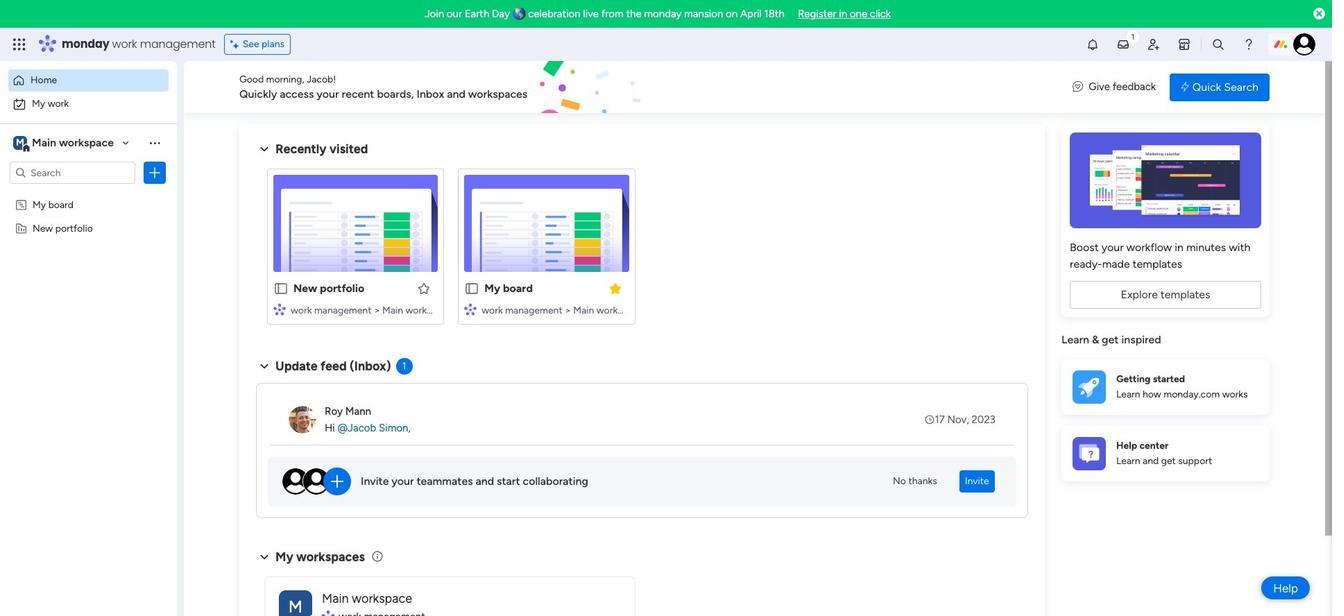 Task type: locate. For each thing, give the bounding box(es) containing it.
notifications image
[[1086, 37, 1100, 51]]

help image
[[1242, 37, 1256, 51]]

update feed image
[[1116, 37, 1130, 51]]

select product image
[[12, 37, 26, 51]]

v2 user feedback image
[[1073, 79, 1083, 95]]

options image
[[148, 166, 162, 180]]

monday marketplace image
[[1177, 37, 1191, 51]]

list box
[[0, 190, 177, 427]]

invite members image
[[1147, 37, 1161, 51]]

help center element
[[1061, 426, 1270, 481]]

jacob simon image
[[1293, 33, 1315, 56]]

option
[[8, 69, 169, 92], [8, 93, 169, 115], [0, 192, 177, 195]]

add to favorites image
[[417, 281, 431, 295]]

workspace options image
[[148, 136, 162, 150]]

workspace image
[[13, 135, 27, 151]]



Task type: describe. For each thing, give the bounding box(es) containing it.
Search in workspace field
[[29, 165, 116, 181]]

0 vertical spatial option
[[8, 69, 169, 92]]

close update feed (inbox) image
[[256, 358, 273, 375]]

templates image image
[[1074, 133, 1257, 228]]

workspace selection element
[[13, 135, 116, 153]]

public board image
[[273, 281, 289, 296]]

2 vertical spatial option
[[0, 192, 177, 195]]

remove from favorites image
[[608, 281, 622, 295]]

1 element
[[396, 358, 413, 375]]

workspace image
[[279, 590, 312, 616]]

close recently visited image
[[256, 141, 273, 157]]

v2 bolt switch image
[[1181, 79, 1189, 95]]

close my workspaces image
[[256, 549, 273, 565]]

see plans image
[[230, 37, 243, 52]]

1 vertical spatial option
[[8, 93, 169, 115]]

roy mann image
[[289, 406, 316, 434]]

1 image
[[1127, 28, 1139, 44]]

quick search results list box
[[256, 157, 1028, 341]]

public board image
[[464, 281, 480, 296]]

search everything image
[[1211, 37, 1225, 51]]

getting started element
[[1061, 359, 1270, 415]]



Task type: vqa. For each thing, say whether or not it's contained in the screenshot.
1 element
yes



